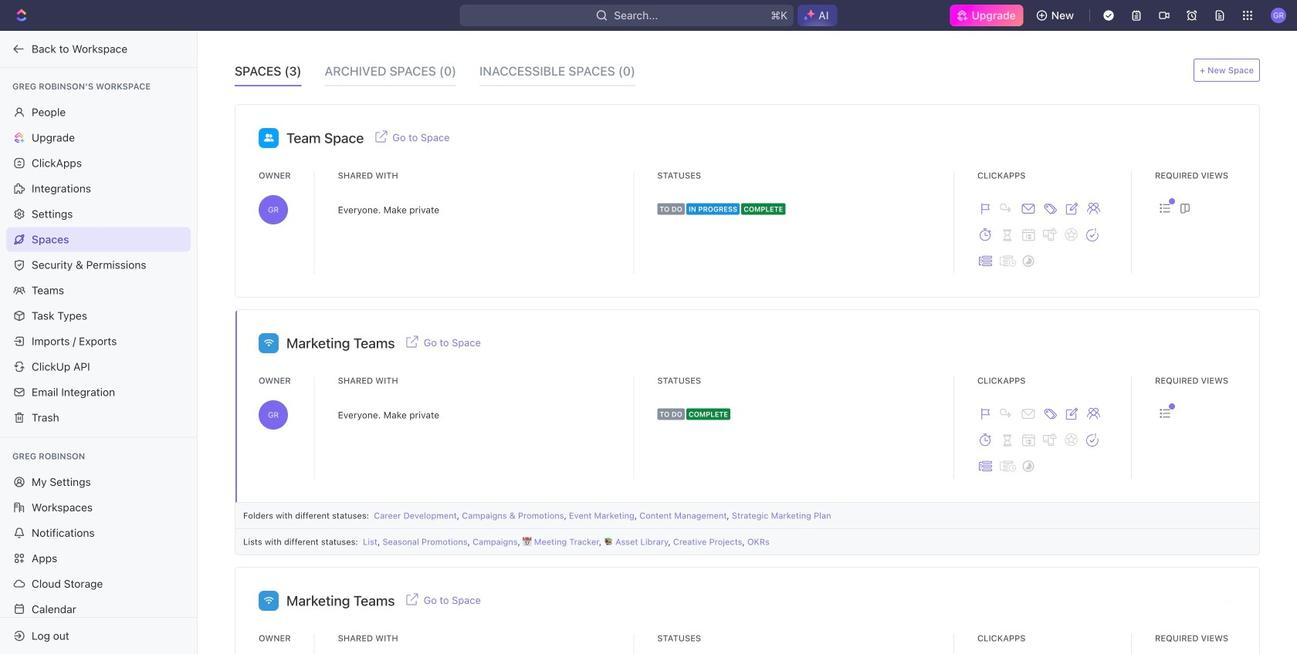 Task type: vqa. For each thing, say whether or not it's contained in the screenshot.
in in the Lineup Keeps Your Most Important Tasks In One List. Add Your Most Important Task To Get Started.
no



Task type: locate. For each thing, give the bounding box(es) containing it.
wifi image
[[264, 339, 274, 347]]



Task type: describe. For each thing, give the bounding box(es) containing it.
wifi image
[[264, 597, 274, 605]]

user group image
[[264, 134, 274, 142]]



